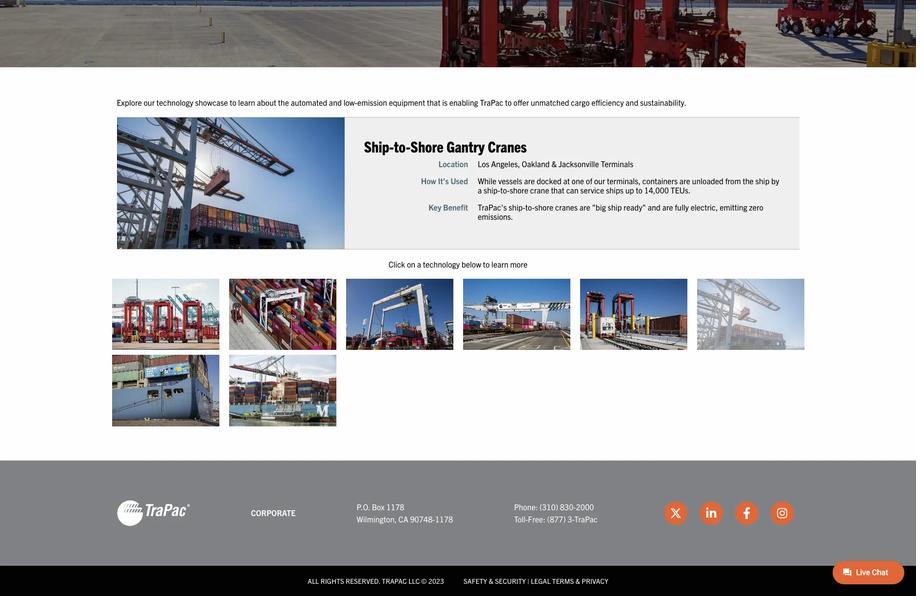 Task type: locate. For each thing, give the bounding box(es) containing it.
equipment
[[389, 98, 425, 108]]

1 vertical spatial to-
[[500, 185, 510, 195]]

1 horizontal spatial the
[[743, 176, 754, 186]]

2 horizontal spatial and
[[648, 202, 660, 212]]

1 vertical spatial learn
[[492, 260, 509, 269]]

that left can
[[551, 185, 564, 195]]

benefit
[[443, 202, 468, 212]]

ship-
[[364, 137, 394, 156]]

1 vertical spatial a
[[417, 260, 421, 269]]

ship left by
[[755, 176, 770, 186]]

containers
[[642, 176, 678, 186]]

terms
[[552, 577, 574, 586]]

while
[[478, 176, 496, 186]]

0 horizontal spatial that
[[427, 98, 441, 108]]

to-
[[394, 137, 410, 156], [500, 185, 510, 195], [525, 202, 535, 212]]

&
[[551, 159, 557, 168], [489, 577, 494, 586], [576, 577, 580, 586]]

0 horizontal spatial ship-
[[484, 185, 500, 195]]

0 vertical spatial technology
[[157, 98, 193, 108]]

0 horizontal spatial and
[[329, 98, 342, 108]]

1178
[[387, 502, 404, 512], [435, 515, 453, 524]]

shore
[[510, 185, 528, 195], [535, 202, 553, 212]]

trapac
[[480, 98, 504, 108], [574, 515, 598, 524]]

1 horizontal spatial ship
[[755, 176, 770, 186]]

to- down explore our technology showcase to learn about the automated and low-emission equipment that is enabling trapac to offer unmatched cargo efficiency and sustainability.
[[394, 137, 410, 156]]

to inside while vessels are docked at one of our terminals, containers are unloaded from the ship by a ship-to-shore crane that can service ships up to 14,000 teus.
[[636, 185, 642, 195]]

0 vertical spatial that
[[427, 98, 441, 108]]

learn left more
[[492, 260, 509, 269]]

2 vertical spatial to-
[[525, 202, 535, 212]]

0 vertical spatial 1178
[[387, 502, 404, 512]]

more
[[510, 260, 528, 269]]

1 vertical spatial ship
[[608, 202, 622, 212]]

and right the efficiency
[[626, 98, 639, 108]]

0 vertical spatial shore
[[510, 185, 528, 195]]

0 horizontal spatial 1178
[[387, 502, 404, 512]]

key benefit
[[428, 202, 468, 212]]

a inside while vessels are docked at one of our terminals, containers are unloaded from the ship by a ship-to-shore crane that can service ships up to 14,000 teus.
[[478, 185, 482, 195]]

0 vertical spatial ship-
[[484, 185, 500, 195]]

1 vertical spatial our
[[594, 176, 605, 186]]

a right on
[[417, 260, 421, 269]]

the inside while vessels are docked at one of our terminals, containers are unloaded from the ship by a ship-to-shore crane that can service ships up to 14,000 teus.
[[743, 176, 754, 186]]

the right "from"
[[743, 176, 754, 186]]

are
[[524, 176, 535, 186], [679, 176, 690, 186], [579, 202, 590, 212], [662, 202, 673, 212]]

wilmington,
[[357, 515, 397, 524]]

to left offer
[[505, 98, 512, 108]]

1 horizontal spatial trapac
[[574, 515, 598, 524]]

0 vertical spatial trapac
[[480, 98, 504, 108]]

unmatched
[[531, 98, 569, 108]]

0 vertical spatial our
[[144, 98, 155, 108]]

explore
[[117, 98, 142, 108]]

ship-to-shore gantry cranes
[[364, 137, 527, 156]]

trapac right enabling
[[480, 98, 504, 108]]

trapac
[[382, 577, 407, 586]]

corporate image
[[117, 500, 190, 527]]

trapac down 2000
[[574, 515, 598, 524]]

are down the oakland
[[524, 176, 535, 186]]

ship
[[755, 176, 770, 186], [608, 202, 622, 212]]

ship right "big at the top right
[[608, 202, 622, 212]]

ship- up trapac's
[[484, 185, 500, 195]]

0 vertical spatial the
[[278, 98, 289, 108]]

click on a technology below to learn more
[[389, 260, 528, 269]]

our right explore
[[144, 98, 155, 108]]

unloaded
[[692, 176, 723, 186]]

ship-to-shore gantry cranes main content
[[107, 97, 916, 432]]

box
[[372, 502, 385, 512]]

a up trapac's
[[478, 185, 482, 195]]

0 vertical spatial learn
[[238, 98, 255, 108]]

that inside while vessels are docked at one of our terminals, containers are unloaded from the ship by a ship-to-shore crane that can service ships up to 14,000 teus.
[[551, 185, 564, 195]]

toll-
[[514, 515, 528, 524]]

shore inside while vessels are docked at one of our terminals, containers are unloaded from the ship by a ship-to-shore crane that can service ships up to 14,000 teus.
[[510, 185, 528, 195]]

1 vertical spatial that
[[551, 185, 564, 195]]

trapac inside ship-to-shore gantry cranes main content
[[480, 98, 504, 108]]

to right up
[[636, 185, 642, 195]]

service
[[580, 185, 604, 195]]

free:
[[528, 515, 546, 524]]

0 horizontal spatial technology
[[157, 98, 193, 108]]

2 horizontal spatial &
[[576, 577, 580, 586]]

0 horizontal spatial trapac
[[480, 98, 504, 108]]

1 vertical spatial the
[[743, 176, 754, 186]]

0 vertical spatial a
[[478, 185, 482, 195]]

ship- inside while vessels are docked at one of our terminals, containers are unloaded from the ship by a ship-to-shore crane that can service ships up to 14,000 teus.
[[484, 185, 500, 195]]

key
[[428, 202, 441, 212]]

0 horizontal spatial &
[[489, 577, 494, 586]]

the right about
[[278, 98, 289, 108]]

& right the safety
[[489, 577, 494, 586]]

angeles,
[[491, 159, 520, 168]]

safety
[[464, 577, 487, 586]]

and down 14,000
[[648, 202, 660, 212]]

1 horizontal spatial learn
[[492, 260, 509, 269]]

1 horizontal spatial and
[[626, 98, 639, 108]]

shore down crane at the right top
[[535, 202, 553, 212]]

1 horizontal spatial a
[[478, 185, 482, 195]]

technology left showcase
[[157, 98, 193, 108]]

1 horizontal spatial that
[[551, 185, 564, 195]]

llc
[[409, 577, 420, 586]]

1 horizontal spatial 1178
[[435, 515, 453, 524]]

1 vertical spatial shore
[[535, 202, 553, 212]]

explore our technology showcase to learn about the automated and low-emission equipment that is enabling trapac to offer unmatched cargo efficiency and sustainability.
[[117, 98, 687, 108]]

to- right while
[[500, 185, 510, 195]]

and inside the trapac's ship-to-shore cranes are "big ship ready" and are fully electric, emitting zero emissions.
[[648, 202, 660, 212]]

ship- right trapac's
[[509, 202, 525, 212]]

a
[[478, 185, 482, 195], [417, 260, 421, 269]]

0 vertical spatial ship
[[755, 176, 770, 186]]

from
[[725, 176, 741, 186]]

used
[[450, 176, 468, 186]]

the
[[278, 98, 289, 108], [743, 176, 754, 186]]

shore left crane at the right top
[[510, 185, 528, 195]]

footer
[[0, 461, 916, 596]]

1178 up ca
[[387, 502, 404, 512]]

to- down crane at the right top
[[525, 202, 535, 212]]

1 horizontal spatial ship-
[[509, 202, 525, 212]]

docked
[[537, 176, 561, 186]]

security
[[495, 577, 526, 586]]

below
[[462, 260, 481, 269]]

& up docked
[[551, 159, 557, 168]]

to- inside the trapac's ship-to-shore cranes are "big ship ready" and are fully electric, emitting zero emissions.
[[525, 202, 535, 212]]

learn left about
[[238, 98, 255, 108]]

830-
[[560, 502, 576, 512]]

1 horizontal spatial technology
[[423, 260, 460, 269]]

1 horizontal spatial &
[[551, 159, 557, 168]]

to
[[230, 98, 236, 108], [505, 98, 512, 108], [636, 185, 642, 195], [483, 260, 490, 269]]

and left low- in the top left of the page
[[329, 98, 342, 108]]

los
[[478, 159, 489, 168]]

and
[[329, 98, 342, 108], [626, 98, 639, 108], [648, 202, 660, 212]]

1 horizontal spatial to-
[[500, 185, 510, 195]]

one
[[572, 176, 584, 186]]

all
[[308, 577, 319, 586]]

& right terms
[[576, 577, 580, 586]]

1 vertical spatial trapac
[[574, 515, 598, 524]]

trapac los angeles automated radiation scanning image
[[580, 279, 687, 350]]

zero
[[749, 202, 763, 212]]

that left 'is' on the top of the page
[[427, 98, 441, 108]]

shore inside the trapac's ship-to-shore cranes are "big ship ready" and are fully electric, emitting zero emissions.
[[535, 202, 553, 212]]

and for automated
[[329, 98, 342, 108]]

it's
[[438, 176, 449, 186]]

3-
[[568, 515, 574, 524]]

1 horizontal spatial our
[[594, 176, 605, 186]]

1 vertical spatial ship-
[[509, 202, 525, 212]]

our right 'of'
[[594, 176, 605, 186]]

our
[[144, 98, 155, 108], [594, 176, 605, 186]]

ship inside the trapac's ship-to-shore cranes are "big ship ready" and are fully electric, emitting zero emissions.
[[608, 202, 622, 212]]

technology
[[157, 98, 193, 108], [423, 260, 460, 269]]

privacy
[[582, 577, 609, 586]]

1 vertical spatial technology
[[423, 260, 460, 269]]

showcase
[[195, 98, 228, 108]]

to- inside while vessels are docked at one of our terminals, containers are unloaded from the ship by a ship-to-shore crane that can service ships up to 14,000 teus.
[[500, 185, 510, 195]]

learn
[[238, 98, 255, 108], [492, 260, 509, 269]]

our inside while vessels are docked at one of our terminals, containers are unloaded from the ship by a ship-to-shore crane that can service ships up to 14,000 teus.
[[594, 176, 605, 186]]

are left "big at the top right
[[579, 202, 590, 212]]

0 horizontal spatial to-
[[394, 137, 410, 156]]

are left fully
[[662, 202, 673, 212]]

ready"
[[624, 202, 646, 212]]

1 horizontal spatial shore
[[535, 202, 553, 212]]

technology left below
[[423, 260, 460, 269]]

up
[[625, 185, 634, 195]]

0 horizontal spatial shore
[[510, 185, 528, 195]]

0 horizontal spatial ship
[[608, 202, 622, 212]]

vessels
[[498, 176, 522, 186]]

about
[[257, 98, 276, 108]]

ships
[[606, 185, 624, 195]]

ship-
[[484, 185, 500, 195], [509, 202, 525, 212]]

2 horizontal spatial to-
[[525, 202, 535, 212]]

1178 right ca
[[435, 515, 453, 524]]

0 horizontal spatial a
[[417, 260, 421, 269]]



Task type: describe. For each thing, give the bounding box(es) containing it.
p.o.
[[357, 502, 370, 512]]

while vessels are docked at one of our terminals, containers are unloaded from the ship by a ship-to-shore crane that can service ships up to 14,000 teus.
[[478, 176, 779, 195]]

offer
[[514, 98, 529, 108]]

(310)
[[540, 502, 558, 512]]

jacksonville
[[559, 159, 599, 168]]

(877)
[[547, 515, 566, 524]]

and for ready"
[[648, 202, 660, 212]]

automated
[[291, 98, 327, 108]]

0 vertical spatial to-
[[394, 137, 410, 156]]

safety & security | legal terms & privacy
[[464, 577, 609, 586]]

fully
[[675, 202, 689, 212]]

how
[[421, 176, 436, 186]]

trapac inside phone: (310) 830-2000 toll-free: (877) 3-trapac
[[574, 515, 598, 524]]

shore
[[410, 137, 443, 156]]

terminals,
[[607, 176, 641, 186]]

on
[[407, 260, 415, 269]]

is
[[442, 98, 448, 108]]

by
[[771, 176, 779, 186]]

los angeles, oakland & jacksonville terminals
[[478, 159, 633, 168]]

p.o. box 1178 wilmington, ca 90748-1178
[[357, 502, 453, 524]]

enabling
[[450, 98, 478, 108]]

1 vertical spatial 1178
[[435, 515, 453, 524]]

rights
[[321, 577, 344, 586]]

gantry
[[446, 137, 485, 156]]

"big
[[592, 202, 606, 212]]

how it's used
[[421, 176, 468, 186]]

legal
[[531, 577, 551, 586]]

emissions.
[[478, 212, 513, 221]]

90748-
[[410, 515, 435, 524]]

2023
[[429, 577, 444, 586]]

safety & security link
[[464, 577, 526, 586]]

footer containing p.o. box 1178
[[0, 461, 916, 596]]

cranes
[[555, 202, 578, 212]]

to right below
[[483, 260, 490, 269]]

legal terms & privacy link
[[531, 577, 609, 586]]

0 horizontal spatial learn
[[238, 98, 255, 108]]

& inside ship-to-shore gantry cranes main content
[[551, 159, 557, 168]]

click
[[389, 260, 405, 269]]

ca
[[399, 515, 408, 524]]

crane
[[530, 185, 549, 195]]

phone:
[[514, 502, 538, 512]]

0 horizontal spatial our
[[144, 98, 155, 108]]

are left unloaded
[[679, 176, 690, 186]]

corporate
[[251, 508, 296, 518]]

emitting
[[720, 202, 747, 212]]

all rights reserved. trapac llc © 2023
[[308, 577, 444, 586]]

trapac's
[[478, 202, 507, 212]]

at
[[563, 176, 570, 186]]

low-
[[344, 98, 358, 108]]

terminals
[[601, 159, 633, 168]]

ship inside while vessels are docked at one of our terminals, containers are unloaded from the ship by a ship-to-shore crane that can service ships up to 14,000 teus.
[[755, 176, 770, 186]]

reserved.
[[346, 577, 380, 586]]

sustainability.
[[640, 98, 687, 108]]

electric,
[[691, 202, 718, 212]]

can
[[566, 185, 579, 195]]

cargo
[[571, 98, 590, 108]]

ship- inside the trapac's ship-to-shore cranes are "big ship ready" and are fully electric, emitting zero emissions.
[[509, 202, 525, 212]]

trapac los angeles automated stacking crane image
[[229, 279, 336, 350]]

oakland
[[522, 159, 550, 168]]

|
[[528, 577, 529, 586]]

efficiency
[[592, 98, 624, 108]]

phone: (310) 830-2000 toll-free: (877) 3-trapac
[[514, 502, 598, 524]]

of
[[586, 176, 592, 186]]

©
[[421, 577, 427, 586]]

teus.
[[671, 185, 691, 195]]

to right showcase
[[230, 98, 236, 108]]

2000
[[576, 502, 594, 512]]

14,000
[[644, 185, 669, 195]]

0 horizontal spatial the
[[278, 98, 289, 108]]

trapac los angeles automated straddle carrier image
[[112, 279, 219, 350]]

location
[[438, 159, 468, 168]]

cranes
[[488, 137, 527, 156]]

emission
[[358, 98, 387, 108]]

trapac's ship-to-shore cranes are "big ship ready" and are fully electric, emitting zero emissions.
[[478, 202, 763, 221]]



Task type: vqa. For each thing, say whether or not it's contained in the screenshot.
Overview
no



